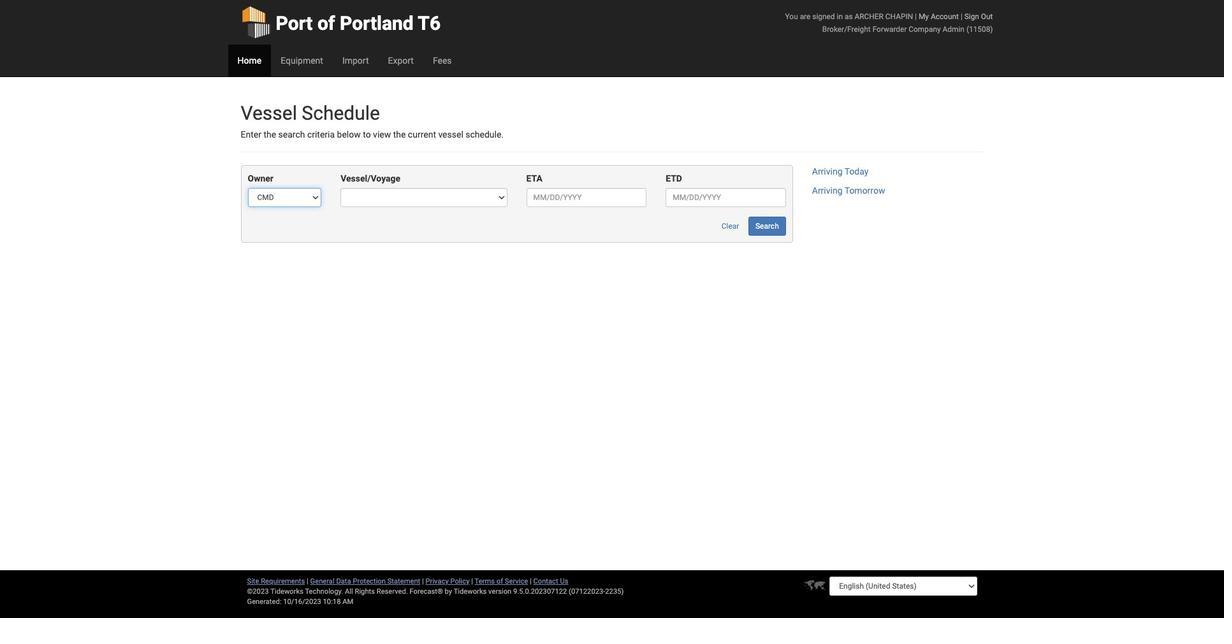 Task type: locate. For each thing, give the bounding box(es) containing it.
9.5.0.202307122
[[514, 588, 567, 596]]

below
[[337, 129, 361, 140]]

forecast®
[[410, 588, 443, 596]]

home
[[238, 55, 262, 66]]

fees button
[[423, 45, 462, 77]]

10/16/2023
[[283, 598, 321, 607]]

my
[[919, 12, 929, 21]]

1 arriving from the top
[[813, 167, 843, 177]]

arriving down arriving today
[[813, 186, 843, 196]]

|
[[915, 12, 917, 21], [961, 12, 963, 21], [307, 578, 309, 586], [422, 578, 424, 586], [472, 578, 473, 586], [530, 578, 532, 586]]

privacy policy link
[[426, 578, 470, 586]]

port of portland t6 link
[[241, 0, 441, 45]]

2 arriving from the top
[[813, 186, 843, 196]]

view
[[373, 129, 391, 140]]

0 horizontal spatial the
[[264, 129, 276, 140]]

home button
[[228, 45, 271, 77]]

1 horizontal spatial of
[[497, 578, 503, 586]]

arriving
[[813, 167, 843, 177], [813, 186, 843, 196]]

export button
[[379, 45, 423, 77]]

0 vertical spatial arriving
[[813, 167, 843, 177]]

general data protection statement link
[[310, 578, 421, 586]]

1 the from the left
[[264, 129, 276, 140]]

2 the from the left
[[393, 129, 406, 140]]

generated:
[[247, 598, 282, 607]]

0 vertical spatial of
[[318, 12, 335, 34]]

requirements
[[261, 578, 305, 586]]

the
[[264, 129, 276, 140], [393, 129, 406, 140]]

as
[[845, 12, 853, 21]]

you are signed in as archer chapin | my account | sign out broker/freight forwarder company admin (11508)
[[786, 12, 994, 34]]

you
[[786, 12, 798, 21]]

my account link
[[919, 12, 959, 21]]

contact
[[534, 578, 559, 586]]

eta
[[527, 174, 543, 184]]

vessel
[[438, 129, 464, 140]]

contact us link
[[534, 578, 569, 586]]

arriving tomorrow link
[[813, 186, 886, 196]]

site requirements link
[[247, 578, 305, 586]]

ETA text field
[[527, 188, 647, 208]]

arriving today link
[[813, 167, 869, 177]]

of
[[318, 12, 335, 34], [497, 578, 503, 586]]

1 vertical spatial arriving
[[813, 186, 843, 196]]

(11508)
[[967, 25, 994, 34]]

arriving today
[[813, 167, 869, 177]]

sign
[[965, 12, 980, 21]]

1 horizontal spatial the
[[393, 129, 406, 140]]

statement
[[388, 578, 421, 586]]

ETD text field
[[666, 188, 786, 208]]

service
[[505, 578, 528, 586]]

account
[[931, 12, 959, 21]]

the right view
[[393, 129, 406, 140]]

clear button
[[715, 217, 747, 236]]

etd
[[666, 174, 683, 184]]

arriving for arriving tomorrow
[[813, 186, 843, 196]]

of up the version
[[497, 578, 503, 586]]

am
[[343, 598, 354, 607]]

equipment button
[[271, 45, 333, 77]]

arriving tomorrow
[[813, 186, 886, 196]]

of inside "site requirements | general data protection statement | privacy policy | terms of service | contact us ©2023 tideworks technology. all rights reserved. forecast® by tideworks version 9.5.0.202307122 (07122023-2235) generated: 10/16/2023 10:18 am"
[[497, 578, 503, 586]]

of right port
[[318, 12, 335, 34]]

signed
[[813, 12, 835, 21]]

vessel/voyage
[[341, 174, 401, 184]]

export
[[388, 55, 414, 66]]

the right enter
[[264, 129, 276, 140]]

criteria
[[307, 129, 335, 140]]

by
[[445, 588, 452, 596]]

| up forecast®
[[422, 578, 424, 586]]

arriving up arriving tomorrow
[[813, 167, 843, 177]]

0 horizontal spatial of
[[318, 12, 335, 34]]

current
[[408, 129, 436, 140]]

broker/freight
[[823, 25, 871, 34]]

1 vertical spatial of
[[497, 578, 503, 586]]

port
[[276, 12, 313, 34]]

owner
[[248, 174, 274, 184]]



Task type: vqa. For each thing, say whether or not it's contained in the screenshot.
the select
no



Task type: describe. For each thing, give the bounding box(es) containing it.
import
[[342, 55, 369, 66]]

us
[[560, 578, 569, 586]]

2235)
[[606, 588, 624, 596]]

enter
[[241, 129, 261, 140]]

| up 9.5.0.202307122
[[530, 578, 532, 586]]

are
[[800, 12, 811, 21]]

company
[[909, 25, 941, 34]]

©2023 tideworks
[[247, 588, 304, 596]]

10:18
[[323, 598, 341, 607]]

in
[[837, 12, 843, 21]]

out
[[982, 12, 994, 21]]

| left my
[[915, 12, 917, 21]]

| left general
[[307, 578, 309, 586]]

search button
[[749, 217, 786, 236]]

all
[[345, 588, 353, 596]]

vessel schedule enter the search criteria below to view the current vessel schedule.
[[241, 102, 504, 140]]

| up 'tideworks'
[[472, 578, 473, 586]]

version
[[489, 588, 512, 596]]

today
[[845, 167, 869, 177]]

terms of service link
[[475, 578, 528, 586]]

arriving for arriving today
[[813, 167, 843, 177]]

schedule.
[[466, 129, 504, 140]]

admin
[[943, 25, 965, 34]]

import button
[[333, 45, 379, 77]]

policy
[[451, 578, 470, 586]]

to
[[363, 129, 371, 140]]

tomorrow
[[845, 186, 886, 196]]

privacy
[[426, 578, 449, 586]]

fees
[[433, 55, 452, 66]]

general
[[310, 578, 335, 586]]

port of portland t6
[[276, 12, 441, 34]]

clear
[[722, 222, 740, 231]]

terms
[[475, 578, 495, 586]]

reserved.
[[377, 588, 408, 596]]

schedule
[[302, 102, 380, 124]]

technology.
[[305, 588, 343, 596]]

data
[[336, 578, 351, 586]]

t6
[[418, 12, 441, 34]]

equipment
[[281, 55, 323, 66]]

vessel
[[241, 102, 297, 124]]

site
[[247, 578, 259, 586]]

sign out link
[[965, 12, 994, 21]]

search
[[756, 222, 779, 231]]

portland
[[340, 12, 414, 34]]

chapin
[[886, 12, 914, 21]]

site requirements | general data protection statement | privacy policy | terms of service | contact us ©2023 tideworks technology. all rights reserved. forecast® by tideworks version 9.5.0.202307122 (07122023-2235) generated: 10/16/2023 10:18 am
[[247, 578, 624, 607]]

| left sign
[[961, 12, 963, 21]]

tideworks
[[454, 588, 487, 596]]

protection
[[353, 578, 386, 586]]

archer
[[855, 12, 884, 21]]

(07122023-
[[569, 588, 606, 596]]

search
[[278, 129, 305, 140]]

of inside "link"
[[318, 12, 335, 34]]

forwarder
[[873, 25, 907, 34]]

rights
[[355, 588, 375, 596]]



